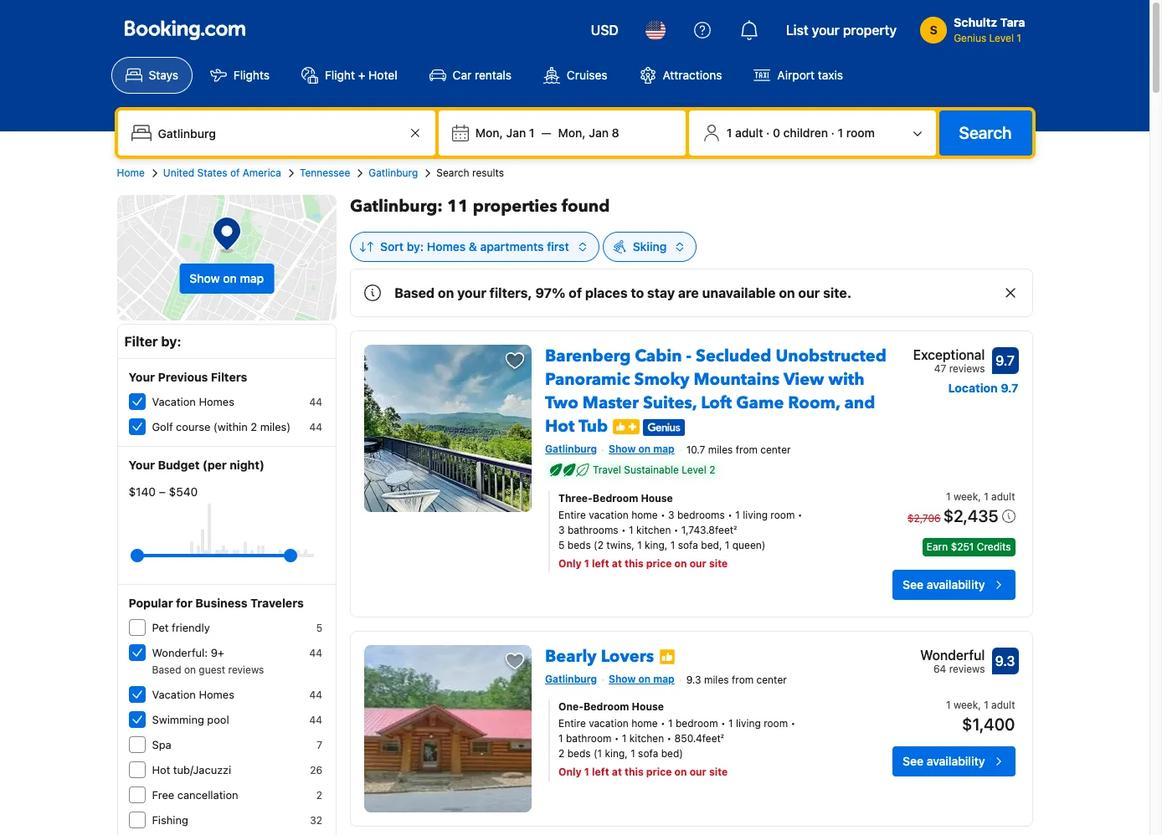 Task type: vqa. For each thing, say whether or not it's contained in the screenshot.
Free cancellation
yes



Task type: describe. For each thing, give the bounding box(es) containing it.
bearly lovers
[[545, 646, 654, 668]]

1,743.8feet²
[[682, 524, 737, 537]]

from for lovers
[[732, 674, 754, 687]]

mon, jan 1 button
[[469, 118, 541, 148]]

2 44 from the top
[[310, 421, 322, 434]]

barenberg cabin - secluded unobstructed panoramic smoky mountains view with two master suites, loft game room, and hot tub
[[545, 345, 887, 438]]

living for barenberg cabin - secluded unobstructed panoramic smoky mountains view with two master suites, loft game room, and hot tub
[[743, 509, 768, 522]]

gatlinburg for barenberg
[[545, 443, 597, 456]]

1 · from the left
[[766, 126, 770, 140]]

9.3 for 9.3 miles from center
[[687, 674, 702, 687]]

2 see availability from the top
[[903, 754, 985, 769]]

flight + hotel link
[[287, 57, 412, 94]]

fishing
[[152, 814, 188, 828]]

suites,
[[643, 392, 697, 415]]

this inside three-bedroom house entire vacation home • 3 bedrooms • 1 living room • 3 bathrooms • 1 kitchen • 1,743.8feet² 5 beds (2 twins, 1 king, 1 sofa bed, 1 queen) only 1 left at this price on our site
[[625, 558, 644, 570]]

based for based on guest reviews
[[152, 664, 181, 677]]

by: for sort
[[407, 240, 424, 254]]

32
[[310, 815, 322, 828]]

united states of america
[[163, 167, 281, 179]]

guest
[[199, 664, 225, 677]]

adult for 1 week , 1 adult
[[992, 491, 1016, 503]]

this inside one-bedroom house entire vacation home • 1 bedroom • 1 living room • 1 bathroom • 1 kitchen • 850.4feet² 2 beds (1 king, 1 sofa bed) only 1 left at this price on our site
[[625, 766, 644, 779]]

1 week , 1 adult $1,400
[[946, 699, 1016, 734]]

first
[[547, 240, 569, 254]]

bed)
[[661, 748, 683, 760]]

from for cabin
[[736, 444, 758, 456]]

room for bearly lovers
[[764, 718, 788, 730]]

reviews for wonderful
[[949, 663, 985, 676]]

based on your filters, 97% of places to stay are unavailable on our site.
[[395, 286, 852, 301]]

unobstructed
[[776, 345, 887, 368]]

car
[[453, 68, 472, 82]]

united states of america link
[[163, 166, 281, 181]]

home
[[117, 167, 145, 179]]

wonderful element
[[921, 646, 985, 666]]

bed,
[[701, 539, 722, 552]]

golf
[[152, 420, 173, 434]]

beds for barenberg cabin - secluded unobstructed panoramic smoky mountains view with two master suites, loft game room, and hot tub
[[568, 539, 591, 552]]

kitchen for barenberg cabin - secluded unobstructed panoramic smoky mountains view with two master suites, loft game room, and hot tub
[[637, 524, 671, 537]]

your budget (per night)
[[129, 458, 265, 472]]

miles)
[[260, 420, 291, 434]]

1 jan from the left
[[506, 126, 526, 140]]

popular
[[129, 596, 173, 611]]

at inside three-bedroom house entire vacation home • 3 bedrooms • 1 living room • 3 bathrooms • 1 kitchen • 1,743.8feet² 5 beds (2 twins, 1 king, 1 sofa bed, 1 queen) only 1 left at this price on our site
[[612, 558, 622, 570]]

by: for filter
[[161, 334, 181, 349]]

our inside three-bedroom house entire vacation home • 3 bedrooms • 1 living room • 3 bathrooms • 1 kitchen • 1,743.8feet² 5 beds (2 twins, 1 king, 1 sofa bed, 1 queen) only 1 left at this price on our site
[[690, 558, 707, 570]]

home for bearly lovers
[[632, 718, 658, 730]]

sort by: homes & apartments first
[[380, 240, 569, 254]]

2 vertical spatial homes
[[199, 688, 234, 702]]

united
[[163, 167, 194, 179]]

credits
[[977, 541, 1011, 553]]

, for 1 week , 1 adult
[[978, 491, 981, 503]]

8
[[612, 126, 620, 140]]

skiing button
[[603, 232, 697, 262]]

swimming pool
[[152, 714, 229, 727]]

location 9.7
[[949, 381, 1019, 395]]

$2,706
[[908, 512, 941, 525]]

+
[[358, 68, 365, 82]]

kitchen for bearly lovers
[[630, 733, 664, 745]]

show on map button
[[180, 264, 274, 294]]

bathrooms
[[568, 524, 619, 537]]

vacation for bearly lovers
[[589, 718, 629, 730]]

hotel
[[369, 68, 397, 82]]

twins,
[[607, 539, 635, 552]]

tara
[[1001, 15, 1026, 29]]

secluded
[[696, 345, 772, 368]]

master
[[583, 392, 639, 415]]

king, inside three-bedroom house entire vacation home • 3 bedrooms • 1 living room • 3 bathrooms • 1 kitchen • 1,743.8feet² 5 beds (2 twins, 1 king, 1 sofa bed, 1 queen) only 1 left at this price on our site
[[645, 539, 668, 552]]

properties
[[473, 195, 558, 218]]

site.
[[823, 286, 852, 301]]

Where are you going? field
[[151, 118, 405, 148]]

filter
[[124, 334, 158, 349]]

1 see availability from the top
[[903, 578, 985, 592]]

2 see availability link from the top
[[893, 747, 1016, 777]]

level inside schultz tara genius level 1
[[990, 32, 1014, 44]]

barenberg cabin - secluded unobstructed panoramic smoky mountains view with two master suites, loft game room, and hot tub image
[[364, 345, 532, 513]]

stays
[[149, 68, 178, 82]]

64
[[934, 663, 947, 676]]

sofa inside one-bedroom house entire vacation home • 1 bedroom • 1 living room • 1 bathroom • 1 kitchen • 850.4feet² 2 beds (1 king, 1 sofa bed) only 1 left at this price on our site
[[638, 748, 659, 760]]

hot inside barenberg cabin - secluded unobstructed panoramic smoky mountains view with two master suites, loft game room, and hot tub
[[545, 415, 575, 438]]

site inside three-bedroom house entire vacation home • 3 bedrooms • 1 living room • 3 bathrooms • 1 kitchen • 1,743.8feet² 5 beds (2 twins, 1 king, 1 sofa bed, 1 queen) only 1 left at this price on our site
[[709, 558, 728, 570]]

filters,
[[490, 286, 532, 301]]

only inside one-bedroom house entire vacation home • 1 bedroom • 1 living room • 1 bathroom • 1 kitchen • 850.4feet² 2 beds (1 king, 1 sofa bed) only 1 left at this price on our site
[[559, 766, 582, 779]]

airport taxis
[[778, 68, 843, 82]]

children
[[784, 126, 828, 140]]

bedroom
[[676, 718, 718, 730]]

1 vacation from the top
[[152, 395, 196, 409]]

and
[[845, 392, 875, 415]]

property
[[843, 23, 897, 38]]

1 vertical spatial your
[[457, 286, 487, 301]]

0 vertical spatial 9.7
[[996, 353, 1015, 369]]

room inside dropdown button
[[847, 126, 875, 140]]

1 vertical spatial homes
[[199, 395, 234, 409]]

business
[[195, 596, 248, 611]]

to
[[631, 286, 644, 301]]

0 vertical spatial our
[[799, 286, 820, 301]]

earn
[[927, 541, 948, 553]]

show on map for barenberg cabin - secluded unobstructed panoramic smoky mountains view with two master suites, loft game room, and hot tub
[[609, 443, 675, 456]]

bearly lovers image
[[364, 646, 532, 813]]

sofa inside three-bedroom house entire vacation home • 3 bedrooms • 1 living room • 3 bathrooms • 1 kitchen • 1,743.8feet² 5 beds (2 twins, 1 king, 1 sofa bed, 1 queen) only 1 left at this price on our site
[[678, 539, 698, 552]]

1 vertical spatial 5
[[316, 622, 322, 635]]

3 44 from the top
[[310, 647, 322, 660]]

1 see availability link from the top
[[893, 570, 1016, 600]]

show inside show on map button
[[190, 271, 220, 286]]

cruises
[[567, 68, 608, 82]]

sustainable
[[624, 464, 679, 476]]

(within
[[213, 420, 248, 434]]

view
[[784, 369, 825, 391]]

center for barenberg cabin - secluded unobstructed panoramic smoky mountains view with two master suites, loft game room, and hot tub
[[761, 444, 791, 456]]

left inside three-bedroom house entire vacation home • 3 bedrooms • 1 living room • 3 bathrooms • 1 kitchen • 1,743.8feet² 5 beds (2 twins, 1 king, 1 sofa bed, 1 queen) only 1 left at this price on our site
[[592, 558, 610, 570]]

0 vertical spatial 3
[[668, 509, 675, 522]]

course
[[176, 420, 210, 434]]

1 see from the top
[[903, 578, 924, 592]]

$1,400
[[962, 715, 1016, 734]]

gatlinburg for bearly
[[545, 673, 597, 686]]

friendly
[[172, 621, 210, 635]]

site inside one-bedroom house entire vacation home • 1 bedroom • 1 living room • 1 bathroom • 1 kitchen • 850.4feet² 2 beds (1 king, 1 sofa bed) only 1 left at this price on our site
[[709, 766, 728, 779]]

smoky
[[634, 369, 690, 391]]

lovers
[[601, 646, 654, 668]]

week for 1 week , 1 adult $1,400
[[954, 699, 978, 712]]

0 vertical spatial homes
[[427, 240, 466, 254]]

beds for bearly lovers
[[568, 748, 591, 760]]

7
[[317, 740, 322, 752]]

only inside three-bedroom house entire vacation home • 3 bedrooms • 1 living room • 3 bathrooms • 1 kitchen • 1,743.8feet² 5 beds (2 twins, 1 king, 1 sofa bed, 1 queen) only 1 left at this price on our site
[[559, 558, 582, 570]]

budget
[[158, 458, 200, 472]]

free
[[152, 789, 174, 802]]

found
[[562, 195, 610, 218]]

king, inside one-bedroom house entire vacation home • 1 bedroom • 1 living room • 1 bathroom • 1 kitchen • 850.4feet² 2 beds (1 king, 1 sofa bed) only 1 left at this price on our site
[[605, 748, 628, 760]]

exceptional 47 reviews
[[913, 348, 985, 375]]

flights
[[234, 68, 270, 82]]

show for barenberg
[[609, 443, 636, 456]]

2 mon, from the left
[[558, 126, 586, 140]]

1 vertical spatial of
[[569, 286, 582, 301]]

game
[[736, 392, 784, 415]]

home link
[[117, 166, 145, 181]]

9.3 for 9.3
[[996, 654, 1015, 669]]

your previous filters
[[129, 370, 247, 384]]

stay
[[647, 286, 675, 301]]

price inside one-bedroom house entire vacation home • 1 bedroom • 1 living room • 1 bathroom • 1 kitchen • 850.4feet² 2 beds (1 king, 1 sofa bed) only 1 left at this price on our site
[[646, 766, 672, 779]]

9.3 miles from center
[[687, 674, 787, 687]]

0 vertical spatial your
[[812, 23, 840, 38]]

attractions
[[663, 68, 722, 82]]

$140 – $540
[[129, 485, 198, 499]]

cancellation
[[177, 789, 238, 802]]

house for bearly lovers
[[632, 701, 664, 713]]

entire for bearly lovers
[[559, 718, 586, 730]]

pet
[[152, 621, 169, 635]]

reviews right guest
[[228, 664, 264, 677]]

9+
[[211, 647, 224, 660]]

miles for lovers
[[704, 674, 729, 687]]

genius
[[954, 32, 987, 44]]

show for bearly
[[609, 673, 636, 686]]

10.7 miles from center
[[687, 444, 791, 456]]

2 see from the top
[[903, 754, 924, 769]]

availability for 1st see availability link
[[927, 578, 985, 592]]

1 vertical spatial hot
[[152, 764, 170, 777]]



Task type: locate. For each thing, give the bounding box(es) containing it.
week up $1,400
[[954, 699, 978, 712]]

0 vertical spatial hot
[[545, 415, 575, 438]]

·
[[766, 126, 770, 140], [831, 126, 835, 140]]

king, right twins,
[[645, 539, 668, 552]]

left inside one-bedroom house entire vacation home • 1 bedroom • 1 living room • 1 bathroom • 1 kitchen • 850.4feet² 2 beds (1 king, 1 sofa bed) only 1 left at this price on our site
[[592, 766, 610, 779]]

0 horizontal spatial of
[[230, 167, 240, 179]]

-
[[686, 345, 692, 368]]

your
[[129, 370, 155, 384], [129, 458, 155, 472]]

1 vertical spatial 3
[[559, 524, 565, 537]]

level down 10.7
[[682, 464, 707, 476]]

reviews right 64
[[949, 663, 985, 676]]

see availability down the earn
[[903, 578, 985, 592]]

1 mon, from the left
[[476, 126, 503, 140]]

1 your from the top
[[129, 370, 155, 384]]

, up $1,400
[[978, 699, 981, 712]]

three-bedroom house link
[[559, 492, 842, 507]]

0 vertical spatial adult
[[735, 126, 763, 140]]

mon, right —
[[558, 126, 586, 140]]

1 horizontal spatial ·
[[831, 126, 835, 140]]

at inside one-bedroom house entire vacation home • 1 bedroom • 1 living room • 1 bathroom • 1 kitchen • 850.4feet² 2 beds (1 king, 1 sofa bed) only 1 left at this price on our site
[[612, 766, 622, 779]]

free cancellation
[[152, 789, 238, 802]]

gatlinburg up 'gatlinburg:'
[[369, 167, 418, 179]]

,
[[978, 491, 981, 503], [978, 699, 981, 712]]

1 horizontal spatial mon,
[[558, 126, 586, 140]]

tennessee link
[[300, 166, 350, 181]]

bedroom down travel
[[593, 492, 639, 505]]

adult for 1 week , 1 adult $1,400
[[992, 699, 1016, 712]]

0 horizontal spatial level
[[682, 464, 707, 476]]

entire inside one-bedroom house entire vacation home • 1 bedroom • 1 living room • 1 bathroom • 1 kitchen • 850.4feet² 2 beds (1 king, 1 sofa bed) only 1 left at this price on our site
[[559, 718, 586, 730]]

3 left bathrooms on the bottom of page
[[559, 524, 565, 537]]

homes down guest
[[199, 688, 234, 702]]

1 vertical spatial site
[[709, 766, 728, 779]]

show on map for bearly lovers
[[609, 673, 675, 686]]

adult up $2,435
[[992, 491, 1016, 503]]

adult left 0
[[735, 126, 763, 140]]

1 vertical spatial room
[[771, 509, 795, 522]]

search inside button
[[959, 123, 1012, 142]]

living up queen)
[[743, 509, 768, 522]]

level down tara on the right of page
[[990, 32, 1014, 44]]

1 adult · 0 children · 1 room button
[[696, 117, 929, 149]]

search results updated. gatlinburg: 11 properties found. applied filters: vacation homes, golf course (within 2 miles), wonderful: 9+, swimming pool, entire homes & apartments, $140 – $540 (per night). element
[[350, 195, 1033, 219]]

850.4feet²
[[675, 733, 724, 745]]

1 vertical spatial availability
[[927, 754, 985, 769]]

home
[[632, 509, 658, 522], [632, 718, 658, 730]]

0 vertical spatial entire
[[559, 509, 586, 522]]

1 vertical spatial this
[[625, 766, 644, 779]]

2 · from the left
[[831, 126, 835, 140]]

0 vertical spatial your
[[129, 370, 155, 384]]

based down sort
[[395, 286, 435, 301]]

2
[[251, 420, 257, 434], [710, 464, 716, 476], [559, 748, 565, 760], [316, 790, 322, 802]]

sofa
[[678, 539, 698, 552], [638, 748, 659, 760]]

week for 1 week , 1 adult
[[954, 491, 978, 503]]

your right the list
[[812, 23, 840, 38]]

1 vertical spatial by:
[[161, 334, 181, 349]]

entire down three-
[[559, 509, 586, 522]]

0 vertical spatial sofa
[[678, 539, 698, 552]]

vacation down previous
[[152, 395, 196, 409]]

0 vertical spatial 5
[[559, 539, 565, 552]]

1 vertical spatial beds
[[568, 748, 591, 760]]

5 inside three-bedroom house entire vacation home • 3 bedrooms • 1 living room • 3 bathrooms • 1 kitchen • 1,743.8feet² 5 beds (2 twins, 1 king, 1 sofa bed, 1 queen) only 1 left at this price on our site
[[559, 539, 565, 552]]

from down "game"
[[736, 444, 758, 456]]

beds inside one-bedroom house entire vacation home • 1 bedroom • 1 living room • 1 bathroom • 1 kitchen • 850.4feet² 2 beds (1 king, 1 sofa bed) only 1 left at this price on our site
[[568, 748, 591, 760]]

1 vertical spatial only
[[559, 766, 582, 779]]

show on map inside button
[[190, 271, 264, 286]]

0 vertical spatial vacation
[[589, 509, 629, 522]]

1 vertical spatial see
[[903, 754, 924, 769]]

2 availability from the top
[[927, 754, 985, 769]]

1 adult · 0 children · 1 room
[[727, 126, 875, 140]]

bedroom for barenberg cabin - secluded unobstructed panoramic smoky mountains view with two master suites, loft game room, and hot tub
[[593, 492, 639, 505]]

1 vacation from the top
[[589, 509, 629, 522]]

vacation homes up course
[[152, 395, 234, 409]]

0 horizontal spatial by:
[[161, 334, 181, 349]]

5
[[559, 539, 565, 552], [316, 622, 322, 635]]

1 beds from the top
[[568, 539, 591, 552]]

0 vertical spatial see
[[903, 578, 924, 592]]

are
[[678, 286, 699, 301]]

jan left —
[[506, 126, 526, 140]]

hot down two
[[545, 415, 575, 438]]

left
[[592, 558, 610, 570], [592, 766, 610, 779]]

2 vertical spatial our
[[690, 766, 707, 779]]

2 vertical spatial show
[[609, 673, 636, 686]]

home inside three-bedroom house entire vacation home • 3 bedrooms • 1 living room • 3 bathrooms • 1 kitchen • 1,743.8feet² 5 beds (2 twins, 1 king, 1 sofa bed, 1 queen) only 1 left at this price on our site
[[632, 509, 658, 522]]

$251
[[951, 541, 974, 553]]

center for bearly lovers
[[757, 674, 787, 687]]

site down 850.4feet²
[[709, 766, 728, 779]]

scored 9.3 element
[[992, 648, 1019, 675]]

exceptional
[[913, 348, 985, 363]]

1 left from the top
[[592, 558, 610, 570]]

map inside show on map button
[[240, 271, 264, 286]]

house inside three-bedroom house entire vacation home • 3 bedrooms • 1 living room • 3 bathrooms • 1 kitchen • 1,743.8feet² 5 beds (2 twins, 1 king, 1 sofa bed, 1 queen) only 1 left at this price on our site
[[641, 492, 673, 505]]

beds inside three-bedroom house entire vacation home • 3 bedrooms • 1 living room • 3 bathrooms • 1 kitchen • 1,743.8feet² 5 beds (2 twins, 1 king, 1 sofa bed, 1 queen) only 1 left at this price on our site
[[568, 539, 591, 552]]

sofa left the bed)
[[638, 748, 659, 760]]

0 vertical spatial vacation
[[152, 395, 196, 409]]

week up $2,435
[[954, 491, 978, 503]]

room inside one-bedroom house entire vacation home • 1 bedroom • 1 living room • 1 bathroom • 1 kitchen • 850.4feet² 2 beds (1 king, 1 sofa bed) only 1 left at this price on our site
[[764, 718, 788, 730]]

2 vertical spatial map
[[654, 673, 675, 686]]

1 horizontal spatial based
[[395, 286, 435, 301]]

map for bearly lovers
[[654, 673, 675, 686]]

1 , from the top
[[978, 491, 981, 503]]

1
[[1017, 32, 1022, 44], [529, 126, 535, 140], [727, 126, 732, 140], [838, 126, 844, 140], [946, 491, 951, 503], [984, 491, 989, 503], [736, 509, 740, 522], [629, 524, 634, 537], [637, 539, 642, 552], [671, 539, 675, 552], [725, 539, 730, 552], [584, 558, 590, 570], [946, 699, 951, 712], [984, 699, 989, 712], [668, 718, 673, 730], [729, 718, 733, 730], [559, 733, 563, 745], [622, 733, 627, 745], [631, 748, 635, 760], [584, 766, 590, 779]]

with
[[829, 369, 865, 391]]

2 left from the top
[[592, 766, 610, 779]]

gatlinburg down tub
[[545, 443, 597, 456]]

our left the 'site.' on the right of the page
[[799, 286, 820, 301]]

house inside one-bedroom house entire vacation home • 1 bedroom • 1 living room • 1 bathroom • 1 kitchen • 850.4feet² 2 beds (1 king, 1 sofa bed) only 1 left at this price on our site
[[632, 701, 664, 713]]

three-
[[559, 492, 593, 505]]

living inside three-bedroom house entire vacation home • 3 bedrooms • 1 living room • 3 bathrooms • 1 kitchen • 1,743.8feet² 5 beds (2 twins, 1 king, 1 sofa bed, 1 queen) only 1 left at this price on our site
[[743, 509, 768, 522]]

our inside one-bedroom house entire vacation home • 1 bedroom • 1 living room • 1 bathroom • 1 kitchen • 850.4feet² 2 beds (1 king, 1 sofa bed) only 1 left at this price on our site
[[690, 766, 707, 779]]

1 vertical spatial based
[[152, 664, 181, 677]]

exceptional element
[[913, 345, 985, 365]]

of right states
[[230, 167, 240, 179]]

list your property
[[786, 23, 897, 38]]

1 vertical spatial living
[[736, 718, 761, 730]]

3 left bedrooms
[[668, 509, 675, 522]]

1 vertical spatial home
[[632, 718, 658, 730]]

of right 97% at the left of page
[[569, 286, 582, 301]]

center up one-bedroom house link
[[757, 674, 787, 687]]

9.7
[[996, 353, 1015, 369], [1001, 381, 1019, 395]]

0 vertical spatial ,
[[978, 491, 981, 503]]

by: right filter
[[161, 334, 181, 349]]

2 vacation homes from the top
[[152, 688, 234, 702]]

2 , from the top
[[978, 699, 981, 712]]

search for search
[[959, 123, 1012, 142]]

queen)
[[733, 539, 766, 552]]

travel sustainable level 2
[[593, 464, 716, 476]]

room inside three-bedroom house entire vacation home • 3 bedrooms • 1 living room • 3 bathrooms • 1 kitchen • 1,743.8feet² 5 beds (2 twins, 1 king, 1 sofa bed, 1 queen) only 1 left at this price on our site
[[771, 509, 795, 522]]

1 horizontal spatial your
[[812, 23, 840, 38]]

reviews inside "exceptional 47 reviews"
[[949, 363, 985, 375]]

1 at from the top
[[612, 558, 622, 570]]

adult inside 1 week , 1 adult $1,400
[[992, 699, 1016, 712]]

booking.com image
[[124, 20, 245, 40]]

2 vertical spatial adult
[[992, 699, 1016, 712]]

on inside three-bedroom house entire vacation home • 3 bedrooms • 1 living room • 3 bathrooms • 1 kitchen • 1,743.8feet² 5 beds (2 twins, 1 king, 1 sofa bed, 1 queen) only 1 left at this price on our site
[[675, 558, 687, 570]]

house up the bed)
[[632, 701, 664, 713]]

0 vertical spatial living
[[743, 509, 768, 522]]

vacation inside one-bedroom house entire vacation home • 1 bedroom • 1 living room • 1 bathroom • 1 kitchen • 850.4feet² 2 beds (1 king, 1 sofa bed) only 1 left at this price on our site
[[589, 718, 629, 730]]

1 vertical spatial from
[[732, 674, 754, 687]]

living inside one-bedroom house entire vacation home • 1 bedroom • 1 living room • 1 bathroom • 1 kitchen • 850.4feet² 2 beds (1 king, 1 sofa bed) only 1 left at this price on our site
[[736, 718, 761, 730]]

center down "game"
[[761, 444, 791, 456]]

only down bathrooms on the bottom of page
[[559, 558, 582, 570]]

vacation inside three-bedroom house entire vacation home • 3 bedrooms • 1 living room • 3 bathrooms • 1 kitchen • 1,743.8feet² 5 beds (2 twins, 1 king, 1 sofa bed, 1 queen) only 1 left at this price on our site
[[589, 509, 629, 522]]

2 vacation from the top
[[152, 688, 196, 702]]

bedroom for bearly lovers
[[584, 701, 629, 713]]

search for search results
[[437, 167, 470, 179]]

this
[[625, 558, 644, 570], [625, 766, 644, 779]]

availability
[[927, 578, 985, 592], [927, 754, 985, 769]]

2 left miles)
[[251, 420, 257, 434]]

schultz
[[954, 15, 998, 29]]

0 vertical spatial vacation homes
[[152, 395, 234, 409]]

room for barenberg cabin - secluded unobstructed panoramic smoky mountains view with two master suites, loft game room, and hot tub
[[771, 509, 795, 522]]

our down bed,
[[690, 558, 707, 570]]

airport taxis link
[[740, 57, 858, 94]]

home inside one-bedroom house entire vacation home • 1 bedroom • 1 living room • 1 bathroom • 1 kitchen • 850.4feet² 2 beds (1 king, 1 sofa bed) only 1 left at this price on our site
[[632, 718, 658, 730]]

1 vacation homes from the top
[[152, 395, 234, 409]]

9.7 up location 9.7
[[996, 353, 1015, 369]]

miles for cabin
[[708, 444, 733, 456]]

entire down one-
[[559, 718, 586, 730]]

1 vertical spatial left
[[592, 766, 610, 779]]

beds left the (2
[[568, 539, 591, 552]]

0 vertical spatial bedroom
[[593, 492, 639, 505]]

· left 0
[[766, 126, 770, 140]]

1 vertical spatial vacation
[[152, 688, 196, 702]]

1 this from the top
[[625, 558, 644, 570]]

1 vertical spatial see availability link
[[893, 747, 1016, 777]]

location
[[949, 381, 998, 395]]

jan left 8
[[589, 126, 609, 140]]

2 week from the top
[[954, 699, 978, 712]]

1 vertical spatial price
[[646, 766, 672, 779]]

2 up 32 at the bottom of page
[[316, 790, 322, 802]]

availability down $1,400
[[927, 754, 985, 769]]

reviews for exceptional
[[949, 363, 985, 375]]

—
[[541, 126, 552, 140]]

1 vertical spatial 9.3
[[687, 674, 702, 687]]

scored 9.7 element
[[992, 348, 1019, 374]]

2 this from the top
[[625, 766, 644, 779]]

vacation homes up swimming pool on the left of page
[[152, 688, 234, 702]]

bedroom inside one-bedroom house entire vacation home • 1 bedroom • 1 living room • 1 bathroom • 1 kitchen • 850.4feet² 2 beds (1 king, 1 sofa bed) only 1 left at this price on our site
[[584, 701, 629, 713]]

1 home from the top
[[632, 509, 658, 522]]

0 horizontal spatial search
[[437, 167, 470, 179]]

show on map
[[190, 271, 264, 286], [609, 443, 675, 456], [609, 673, 675, 686]]

hot tub/jacuzzi
[[152, 764, 231, 777]]

1 vertical spatial search
[[437, 167, 470, 179]]

stays link
[[111, 57, 193, 94]]

1 horizontal spatial search
[[959, 123, 1012, 142]]

2 left (1
[[559, 748, 565, 760]]

from up one-bedroom house link
[[732, 674, 754, 687]]

1 only from the top
[[559, 558, 582, 570]]

2 vacation from the top
[[589, 718, 629, 730]]

1 vertical spatial our
[[690, 558, 707, 570]]

1 vertical spatial entire
[[559, 718, 586, 730]]

1 vertical spatial kitchen
[[630, 733, 664, 745]]

bearly
[[545, 646, 597, 668]]

apartments
[[480, 240, 544, 254]]

0 vertical spatial at
[[612, 558, 622, 570]]

1 vertical spatial gatlinburg
[[545, 443, 597, 456]]

see availability down 1 week , 1 adult $1,400
[[903, 754, 985, 769]]

group
[[137, 543, 314, 570]]

1 horizontal spatial king,
[[645, 539, 668, 552]]

availability for second see availability link
[[927, 754, 985, 769]]

home for barenberg cabin - secluded unobstructed panoramic smoky mountains view with two master suites, loft game room, and hot tub
[[632, 509, 658, 522]]

this property is part of our preferred partner program. it's committed to providing excellent service and good value. it'll pay us a higher commission if you make a booking. image
[[659, 649, 676, 666], [659, 649, 676, 666]]

search results
[[437, 167, 504, 179]]

0 vertical spatial only
[[559, 558, 582, 570]]

see availability link down $251
[[893, 570, 1016, 600]]

2 price from the top
[[646, 766, 672, 779]]

site down bed,
[[709, 558, 728, 570]]

0 vertical spatial kitchen
[[637, 524, 671, 537]]

0 vertical spatial availability
[[927, 578, 985, 592]]

1 horizontal spatial hot
[[545, 415, 575, 438]]

king, right (1
[[605, 748, 628, 760]]

0 vertical spatial room
[[847, 126, 875, 140]]

entire for barenberg cabin - secluded unobstructed panoramic smoky mountains view with two master suites, loft game room, and hot tub
[[559, 509, 586, 522]]

1 44 from the top
[[310, 396, 322, 409]]

unavailable
[[702, 286, 776, 301]]

vacation for barenberg cabin - secluded unobstructed panoramic smoky mountains view with two master suites, loft game room, and hot tub
[[589, 509, 629, 522]]

your account menu schultz tara genius level 1 element
[[921, 8, 1032, 46]]

gatlinburg
[[369, 167, 418, 179], [545, 443, 597, 456], [545, 673, 597, 686]]

loft
[[701, 392, 732, 415]]

1 vertical spatial vacation
[[589, 718, 629, 730]]

2 home from the top
[[632, 718, 658, 730]]

home up twins,
[[632, 509, 658, 522]]

2 jan from the left
[[589, 126, 609, 140]]

$2,435
[[944, 507, 999, 526]]

car rentals link
[[415, 57, 526, 94]]

your for your budget (per night)
[[129, 458, 155, 472]]

9.3 right wonderful 64 reviews
[[996, 654, 1015, 669]]

only down bathroom
[[559, 766, 582, 779]]

$140
[[129, 485, 156, 499]]

flights link
[[196, 57, 284, 94]]

house down travel sustainable level 2
[[641, 492, 673, 505]]

0 vertical spatial gatlinburg
[[369, 167, 418, 179]]

left down the (2
[[592, 558, 610, 570]]

1 vertical spatial level
[[682, 464, 707, 476]]

1 horizontal spatial by:
[[407, 240, 424, 254]]

search button
[[939, 111, 1032, 156]]

living for bearly lovers
[[736, 718, 761, 730]]

results
[[472, 167, 504, 179]]

0 vertical spatial from
[[736, 444, 758, 456]]

1 vertical spatial see availability
[[903, 754, 985, 769]]

0 vertical spatial search
[[959, 123, 1012, 142]]

2 inside one-bedroom house entire vacation home • 1 bedroom • 1 living room • 1 bathroom • 1 kitchen • 850.4feet² 2 beds (1 king, 1 sofa bed) only 1 left at this price on our site
[[559, 748, 565, 760]]

sofa left bed,
[[678, 539, 698, 552]]

1 horizontal spatial of
[[569, 286, 582, 301]]

on
[[223, 271, 237, 286], [438, 286, 454, 301], [779, 286, 795, 301], [639, 443, 651, 456], [675, 558, 687, 570], [184, 664, 196, 677], [639, 673, 651, 686], [675, 766, 687, 779]]

0 vertical spatial left
[[592, 558, 610, 570]]

only
[[559, 558, 582, 570], [559, 766, 582, 779]]

0 vertical spatial level
[[990, 32, 1014, 44]]

4 44 from the top
[[310, 689, 322, 702]]

1 inside schultz tara genius level 1
[[1017, 32, 1022, 44]]

1 horizontal spatial sofa
[[678, 539, 698, 552]]

0 vertical spatial miles
[[708, 444, 733, 456]]

your for your previous filters
[[129, 370, 155, 384]]

living down 9.3 miles from center on the bottom right of the page
[[736, 718, 761, 730]]

genius discounts available at this property. image
[[643, 419, 685, 436], [643, 419, 685, 436]]

states
[[197, 167, 227, 179]]

pool
[[207, 714, 229, 727]]

, up $2,435
[[978, 491, 981, 503]]

room right "children"
[[847, 126, 875, 140]]

bedroom inside three-bedroom house entire vacation home • 3 bedrooms • 1 living room • 3 bathrooms • 1 kitchen • 1,743.8feet² 5 beds (2 twins, 1 king, 1 sofa bed, 1 queen) only 1 left at this price on our site
[[593, 492, 639, 505]]

flight
[[325, 68, 355, 82]]

kitchen inside three-bedroom house entire vacation home • 3 bedrooms • 1 living room • 3 bathrooms • 1 kitchen • 1,743.8feet² 5 beds (2 twins, 1 king, 1 sofa bed, 1 queen) only 1 left at this price on our site
[[637, 524, 671, 537]]

0 vertical spatial house
[[641, 492, 673, 505]]

reviews inside wonderful 64 reviews
[[949, 663, 985, 676]]

cruises link
[[529, 57, 622, 94]]

1 vertical spatial 9.7
[[1001, 381, 1019, 395]]

adult up $1,400
[[992, 699, 1016, 712]]

1 vertical spatial ,
[[978, 699, 981, 712]]

2 at from the top
[[612, 766, 622, 779]]

vacation up the swimming
[[152, 688, 196, 702]]

adult inside dropdown button
[[735, 126, 763, 140]]

mon, jan 1 — mon, jan 8
[[476, 126, 620, 140]]

1 vertical spatial show
[[609, 443, 636, 456]]

room down 9.3 miles from center on the bottom right of the page
[[764, 718, 788, 730]]

filters
[[211, 370, 247, 384]]

vacation up bathroom
[[589, 718, 629, 730]]

1 vertical spatial miles
[[704, 674, 729, 687]]

0 vertical spatial this
[[625, 558, 644, 570]]

tub/jacuzzi
[[173, 764, 231, 777]]

availability down $251
[[927, 578, 985, 592]]

1 vertical spatial adult
[[992, 491, 1016, 503]]

show
[[190, 271, 220, 286], [609, 443, 636, 456], [609, 673, 636, 686]]

usd button
[[581, 10, 629, 50]]

1 vertical spatial show on map
[[609, 443, 675, 456]]

gatlinburg down bearly
[[545, 673, 597, 686]]

your up $140
[[129, 458, 155, 472]]

1 vertical spatial king,
[[605, 748, 628, 760]]

beds down bathroom
[[568, 748, 591, 760]]

2 only from the top
[[559, 766, 582, 779]]

entire inside three-bedroom house entire vacation home • 3 bedrooms • 1 living room • 3 bathrooms • 1 kitchen • 1,743.8feet² 5 beds (2 twins, 1 king, 1 sofa bed, 1 queen) only 1 left at this price on our site
[[559, 509, 586, 522]]

1 vertical spatial house
[[632, 701, 664, 713]]

0 vertical spatial week
[[954, 491, 978, 503]]

9.3 up one-bedroom house link
[[687, 674, 702, 687]]

9.7 down scored 9.7 element
[[1001, 381, 1019, 395]]

2 beds from the top
[[568, 748, 591, 760]]

your down filter
[[129, 370, 155, 384]]

0 vertical spatial show
[[190, 271, 220, 286]]

s
[[930, 23, 938, 37]]

, inside 1 week , 1 adult $1,400
[[978, 699, 981, 712]]

1 horizontal spatial level
[[990, 32, 1014, 44]]

mon, up results on the left top of the page
[[476, 126, 503, 140]]

1 horizontal spatial 3
[[668, 509, 675, 522]]

bathroom
[[566, 733, 612, 745]]

based down wonderful:
[[152, 664, 181, 677]]

week inside 1 week , 1 adult $1,400
[[954, 699, 978, 712]]

1 horizontal spatial jan
[[589, 126, 609, 140]]

kitchen left the 1,743.8feet² at the right of the page
[[637, 524, 671, 537]]

2 vertical spatial gatlinburg
[[545, 673, 597, 686]]

previous
[[158, 370, 208, 384]]

from
[[736, 444, 758, 456], [732, 674, 754, 687]]

center
[[761, 444, 791, 456], [757, 674, 787, 687]]

our down 850.4feet²
[[690, 766, 707, 779]]

reviews up location
[[949, 363, 985, 375]]

based for based on your filters, 97% of places to stay are unavailable on our site.
[[395, 286, 435, 301]]

0 horizontal spatial hot
[[152, 764, 170, 777]]

0
[[773, 126, 781, 140]]

0 horizontal spatial based
[[152, 664, 181, 677]]

room down 10.7 miles from center on the right bottom of the page
[[771, 509, 795, 522]]

left down (1
[[592, 766, 610, 779]]

9.3 inside "element"
[[996, 654, 1015, 669]]

0 horizontal spatial king,
[[605, 748, 628, 760]]

0 horizontal spatial jan
[[506, 126, 526, 140]]

reviews
[[949, 363, 985, 375], [949, 663, 985, 676], [228, 664, 264, 677]]

0 vertical spatial based
[[395, 286, 435, 301]]

0 vertical spatial of
[[230, 167, 240, 179]]

2 your from the top
[[129, 458, 155, 472]]

1 entire from the top
[[559, 509, 586, 522]]

1 price from the top
[[646, 558, 672, 570]]

homes left &
[[427, 240, 466, 254]]

0 vertical spatial see availability
[[903, 578, 985, 592]]

vacation
[[152, 395, 196, 409], [152, 688, 196, 702]]

2 up three-bedroom house link
[[710, 464, 716, 476]]

home left bedroom
[[632, 718, 658, 730]]

travel
[[593, 464, 621, 476]]

vacation up bathrooms on the bottom of page
[[589, 509, 629, 522]]

see availability link down $1,400
[[893, 747, 1016, 777]]

three-bedroom house entire vacation home • 3 bedrooms • 1 living room • 3 bathrooms • 1 kitchen • 1,743.8feet² 5 beds (2 twins, 1 king, 1 sofa bed, 1 queen) only 1 left at this price on our site
[[559, 492, 803, 570]]

kitchen inside one-bedroom house entire vacation home • 1 bedroom • 1 living room • 1 bathroom • 1 kitchen • 850.4feet² 2 beds (1 king, 1 sofa bed) only 1 left at this price on our site
[[630, 733, 664, 745]]

miles up one-bedroom house link
[[704, 674, 729, 687]]

kitchen up the bed)
[[630, 733, 664, 745]]

10.7
[[687, 444, 705, 456]]

miles right 10.7
[[708, 444, 733, 456]]

golf course (within 2 miles)
[[152, 420, 291, 434]]

on inside one-bedroom house entire vacation home • 1 bedroom • 1 living room • 1 bathroom • 1 kitchen • 850.4feet² 2 beds (1 king, 1 sofa bed) only 1 left at this price on our site
[[675, 766, 687, 779]]

1 week from the top
[[954, 491, 978, 503]]

0 horizontal spatial your
[[457, 286, 487, 301]]

0 vertical spatial site
[[709, 558, 728, 570]]

by: right sort
[[407, 240, 424, 254]]

26
[[310, 765, 322, 777]]

hot down spa at the left of the page
[[152, 764, 170, 777]]

, for 1 week , 1 adult $1,400
[[978, 699, 981, 712]]

1 week , 1 adult
[[946, 491, 1016, 503]]

wonderful: 9+
[[152, 647, 224, 660]]

price inside three-bedroom house entire vacation home • 3 bedrooms • 1 living room • 3 bathrooms • 1 kitchen • 1,743.8feet² 5 beds (2 twins, 1 king, 1 sofa bed, 1 queen) only 1 left at this price on our site
[[646, 558, 672, 570]]

homes up golf course (within 2 miles)
[[199, 395, 234, 409]]

1 vertical spatial at
[[612, 766, 622, 779]]

popular for business travelers
[[129, 596, 304, 611]]

see
[[903, 578, 924, 592], [903, 754, 924, 769]]

this property is part of our preferred plus program. it's committed to providing outstanding service and excellent value. it'll pay us a higher commission if you make a booking. image
[[613, 419, 640, 434], [613, 419, 640, 434]]

1 availability from the top
[[927, 578, 985, 592]]

· right "children"
[[831, 126, 835, 140]]

map
[[240, 271, 264, 286], [654, 443, 675, 456], [654, 673, 675, 686]]

map for barenberg cabin - secluded unobstructed panoramic smoky mountains view with two master suites, loft game room, and hot tub
[[654, 443, 675, 456]]

2 site from the top
[[709, 766, 728, 779]]

on inside show on map button
[[223, 271, 237, 286]]

1 site from the top
[[709, 558, 728, 570]]

0 vertical spatial price
[[646, 558, 672, 570]]

your left "filters,"
[[457, 286, 487, 301]]

2 entire from the top
[[559, 718, 586, 730]]

5 44 from the top
[[310, 714, 322, 727]]

beds
[[568, 539, 591, 552], [568, 748, 591, 760]]

house for barenberg cabin - secluded unobstructed panoramic smoky mountains view with two master suites, loft game room, and hot tub
[[641, 492, 673, 505]]

bedroom up bathroom
[[584, 701, 629, 713]]



